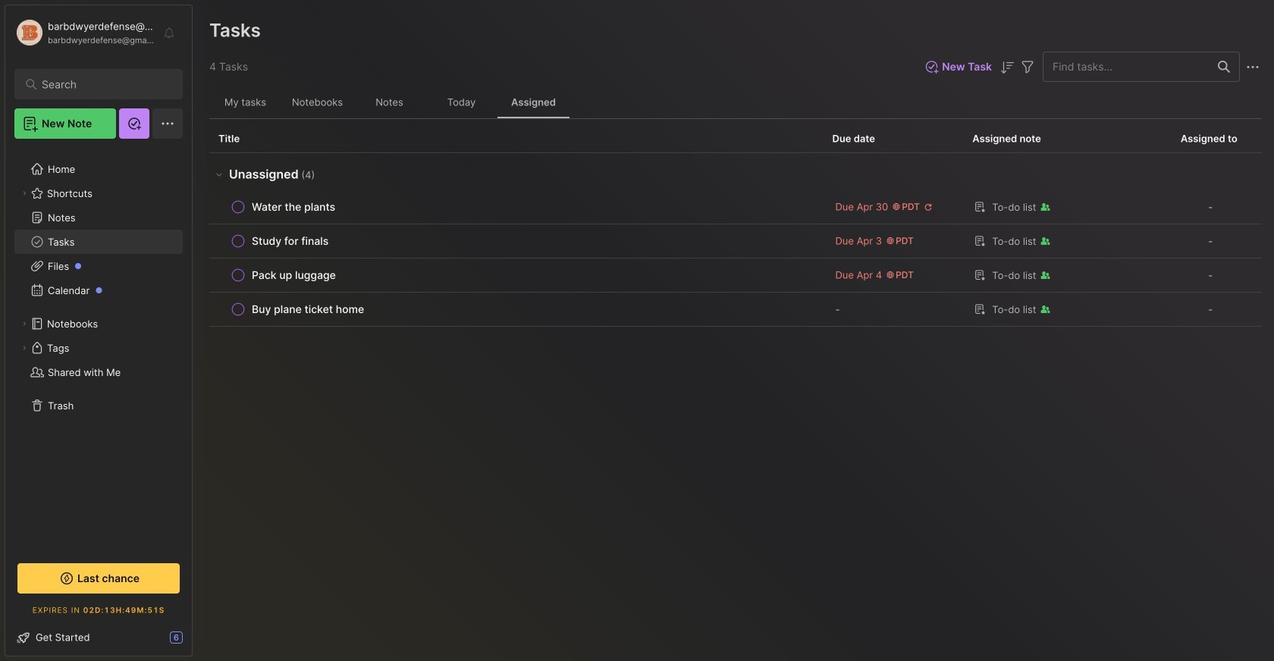 Task type: describe. For each thing, give the bounding box(es) containing it.
pack up luggage 3 cell
[[252, 268, 336, 283]]

Sort tasks by… field
[[998, 58, 1016, 77]]

Filter tasks field
[[1019, 57, 1037, 76]]

tree inside main element
[[5, 148, 192, 547]]

none search field inside main element
[[42, 75, 163, 93]]

water the plants 1 cell
[[252, 199, 335, 215]]

buy plane ticket home 4 cell
[[252, 302, 364, 317]]

expand tags image
[[20, 344, 29, 353]]

main element
[[0, 0, 197, 661]]

study for finals 2 cell
[[252, 234, 329, 249]]



Task type: locate. For each thing, give the bounding box(es) containing it.
collapse unassigned image
[[213, 168, 225, 180]]

expand notebooks image
[[20, 319, 29, 328]]

More actions and view options field
[[1240, 57, 1262, 76]]

click to collapse image
[[192, 633, 203, 652]]

None search field
[[42, 75, 163, 93]]

Find tasks… text field
[[1044, 54, 1209, 79]]

row
[[209, 190, 1262, 225], [218, 196, 814, 218], [209, 225, 1262, 259], [218, 231, 814, 252], [209, 259, 1262, 293], [218, 265, 814, 286], [209, 293, 1262, 327], [218, 299, 814, 320]]

Search text field
[[42, 77, 163, 92]]

Help and Learning task checklist field
[[5, 626, 192, 650]]

filter tasks image
[[1019, 58, 1037, 76]]

more actions and view options image
[[1244, 58, 1262, 76]]

Account field
[[14, 17, 155, 48]]

tree
[[5, 148, 192, 547]]

row group
[[209, 153, 1262, 327]]



Task type: vqa. For each thing, say whether or not it's contained in the screenshot.
the bottommost more actions Image
no



